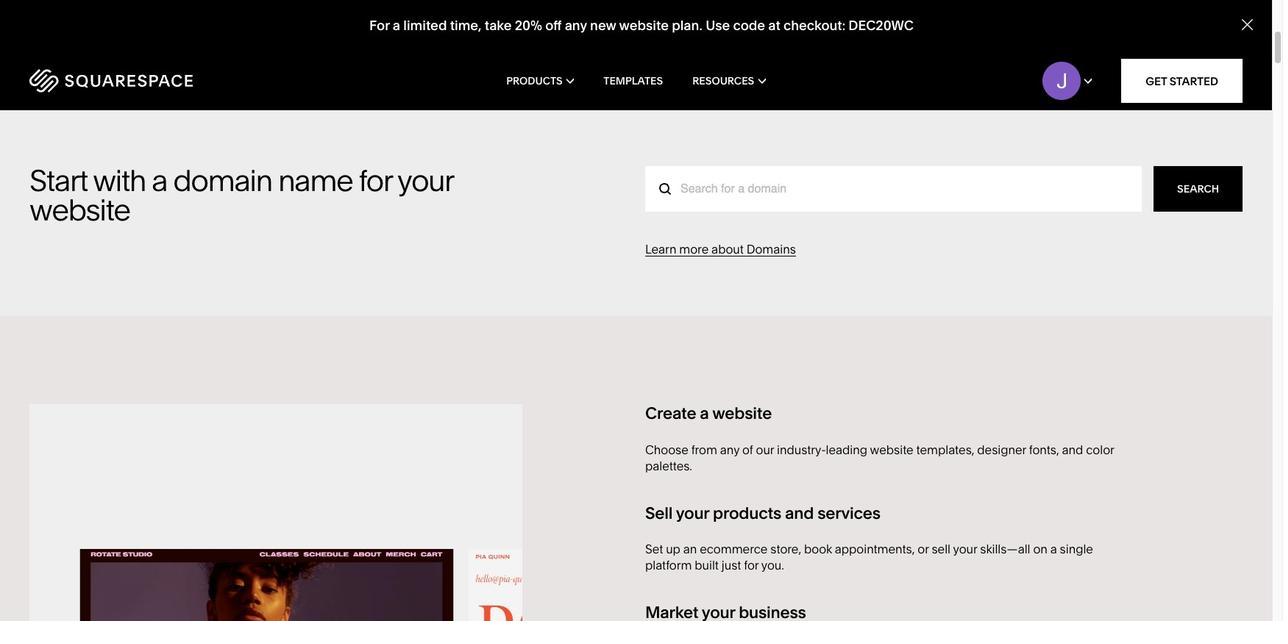 Task type: vqa. For each thing, say whether or not it's contained in the screenshot.
leverage
no



Task type: locate. For each thing, give the bounding box(es) containing it.
for inside set up an ecommerce store, book appointments, or sell your skills—all on a single platform built just for you.
[[744, 559, 759, 573]]

started
[[1170, 74, 1218, 88]]

from
[[691, 443, 717, 457]]

products button
[[506, 51, 574, 110]]

built
[[695, 559, 719, 573]]

website inside choose from any of our industry-leading website templates, designer fonts, and color palettes.
[[870, 443, 913, 457]]

a right on
[[1050, 542, 1057, 557]]

for
[[369, 17, 390, 34]]

and left color
[[1062, 443, 1083, 457]]

any
[[565, 17, 587, 34], [720, 443, 740, 457]]

platform
[[645, 559, 692, 573]]

set
[[645, 542, 663, 557]]

2 horizontal spatial your
[[953, 542, 977, 557]]

templates
[[603, 74, 663, 88]]

0 horizontal spatial for
[[359, 163, 392, 199]]

color
[[1086, 443, 1114, 457]]

and up the store,
[[785, 504, 814, 523]]

sell
[[645, 504, 673, 523]]

2 vertical spatial your
[[953, 542, 977, 557]]

1 horizontal spatial for
[[744, 559, 759, 573]]

checkout:
[[784, 17, 845, 34]]

products
[[713, 504, 781, 523]]

leading
[[826, 443, 867, 457]]

1 vertical spatial your
[[676, 504, 709, 523]]

book
[[804, 542, 832, 557]]

Search for a domain text field
[[645, 166, 1142, 212]]

0 vertical spatial your
[[397, 163, 453, 199]]

code
[[733, 17, 765, 34]]

1 vertical spatial and
[[785, 504, 814, 523]]

designer
[[977, 443, 1026, 457]]

0 horizontal spatial your
[[397, 163, 453, 199]]

with
[[93, 163, 146, 199]]

for
[[359, 163, 392, 199], [744, 559, 759, 573]]

single
[[1060, 542, 1093, 557]]

time,
[[450, 17, 482, 34]]

0 vertical spatial and
[[1062, 443, 1083, 457]]

get started
[[1146, 74, 1218, 88]]

you.
[[761, 559, 784, 573]]

any right off
[[565, 17, 587, 34]]

a right create
[[700, 404, 709, 424]]

1 vertical spatial any
[[720, 443, 740, 457]]

your
[[397, 163, 453, 199], [676, 504, 709, 523], [953, 542, 977, 557]]

a
[[393, 17, 400, 34], [152, 163, 167, 199], [700, 404, 709, 424], [1050, 542, 1057, 557]]

domain
[[173, 163, 272, 199]]

and
[[1062, 443, 1083, 457], [785, 504, 814, 523]]

any left of
[[720, 443, 740, 457]]

1 horizontal spatial and
[[1062, 443, 1083, 457]]

1 vertical spatial for
[[744, 559, 759, 573]]

sell your products and services
[[645, 504, 881, 523]]

create a website
[[645, 404, 772, 424]]

website
[[619, 17, 669, 34], [29, 192, 130, 228], [712, 404, 772, 424], [870, 443, 913, 457]]

your inside start with a domain name for your website
[[397, 163, 453, 199]]

choose from any of our industry-leading website templates, designer fonts, and color palettes.
[[645, 443, 1114, 474]]

domains
[[746, 242, 796, 257]]

learn more about domains link
[[645, 242, 796, 257]]

for right 'just'
[[744, 559, 759, 573]]

dec20wc
[[848, 17, 914, 34]]

0 horizontal spatial any
[[565, 17, 587, 34]]

for right "name"
[[359, 163, 392, 199]]

get
[[1146, 74, 1167, 88]]

skills—all
[[980, 542, 1030, 557]]

1 horizontal spatial any
[[720, 443, 740, 457]]

1 horizontal spatial your
[[676, 504, 709, 523]]

more
[[679, 242, 709, 257]]

0 horizontal spatial and
[[785, 504, 814, 523]]

a right the for
[[393, 17, 400, 34]]

a right with
[[152, 163, 167, 199]]

0 vertical spatial for
[[359, 163, 392, 199]]



Task type: describe. For each thing, give the bounding box(es) containing it.
up
[[666, 542, 680, 557]]

store,
[[770, 542, 801, 557]]

resources button
[[692, 51, 766, 110]]

or
[[918, 542, 929, 557]]

any inside choose from any of our industry-leading website templates, designer fonts, and color palettes.
[[720, 443, 740, 457]]

start
[[29, 163, 87, 199]]

plan.
[[672, 17, 702, 34]]

ecommerce
[[700, 542, 768, 557]]

learn more about domains
[[645, 242, 796, 257]]

and inside choose from any of our industry-leading website templates, designer fonts, and color palettes.
[[1062, 443, 1083, 457]]

use
[[706, 17, 730, 34]]

for inside start with a domain name for your website
[[359, 163, 392, 199]]

fonts,
[[1029, 443, 1059, 457]]

just
[[722, 559, 741, 573]]

our
[[756, 443, 774, 457]]

website inside start with a domain name for your website
[[29, 192, 130, 228]]

start with a domain name for your website
[[29, 163, 453, 228]]

for a limited time, take 20% off any new website plan. use code at checkout: dec20wc
[[369, 17, 914, 34]]

palettes.
[[645, 459, 692, 474]]

appointments,
[[835, 542, 915, 557]]

squarespace logo image
[[29, 69, 193, 93]]

services
[[817, 504, 881, 523]]

on
[[1033, 542, 1047, 557]]

new
[[590, 17, 616, 34]]

a inside set up an ecommerce store, book appointments, or sell your skills—all on a single platform built just for you.
[[1050, 542, 1057, 557]]

learn
[[645, 242, 676, 257]]

templates,
[[916, 443, 974, 457]]

a inside start with a domain name for your website
[[152, 163, 167, 199]]

at
[[768, 17, 780, 34]]

search
[[1177, 182, 1219, 196]]

create
[[645, 404, 696, 424]]

set up an ecommerce store, book appointments, or sell your skills—all on a single platform built just for you.
[[645, 542, 1093, 573]]

an
[[683, 542, 697, 557]]

templates link
[[603, 51, 663, 110]]

get started link
[[1121, 59, 1243, 103]]

your inside set up an ecommerce store, book appointments, or sell your skills—all on a single platform built just for you.
[[953, 542, 977, 557]]

choose
[[645, 443, 688, 457]]

resources
[[692, 74, 754, 88]]

industry-
[[777, 443, 826, 457]]

about
[[711, 242, 744, 257]]

squarespace logo link
[[29, 69, 272, 93]]

20%
[[515, 17, 542, 34]]

name
[[278, 163, 353, 199]]

take
[[485, 17, 512, 34]]

limited
[[403, 17, 447, 34]]

of
[[742, 443, 753, 457]]

products
[[506, 74, 563, 88]]

sell
[[932, 542, 950, 557]]

search button
[[1154, 166, 1243, 212]]

0 vertical spatial any
[[565, 17, 587, 34]]

off
[[545, 17, 562, 34]]



